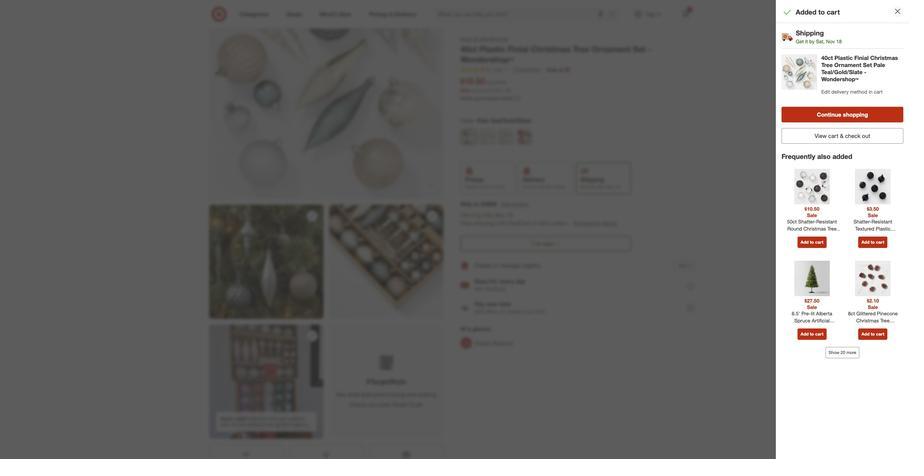 Task type: vqa. For each thing, say whether or not it's contained in the screenshot.
Patches within the Hero Cosmetics Mighty Patch Invisible + Acne Pimple Patches - 24ct
no



Task type: describe. For each thing, give the bounding box(es) containing it.
show 20 more
[[829, 350, 857, 356]]

finds
[[409, 401, 423, 408]]

shop
[[461, 36, 472, 42]]

all
[[474, 36, 479, 42]]

ornament inside 40ct plastic finial christmas tree ornament set pale teal/gold/slate - wondershop™
[[835, 61, 862, 68]]

show 20 more button
[[826, 348, 860, 359]]

shopping
[[843, 111, 869, 118]]

add to cart for $2.10
[[862, 332, 885, 337]]

shop all wondershop 40ct plastic finial christmas tree ornament set - wondershop™
[[461, 36, 652, 64]]

check
[[350, 401, 366, 408]]

christmas inside the $10.50 sale 50ct shatter-resistant round christmas tree ornament set - wondershop™
[[804, 226, 827, 232]]

0 vertical spatial it
[[806, 38, 808, 44]]

0 vertical spatial over
[[486, 301, 498, 308]]

$27.50
[[805, 298, 820, 304]]

1 vertical spatial sat,
[[598, 184, 606, 190]]

more inside show 20 more button
[[847, 350, 857, 356]]

round
[[788, 226, 803, 232]]

view cart & check out
[[815, 132, 871, 139]]

to for $2.10
[[871, 332, 875, 337]]

red/green/gold image
[[517, 130, 532, 145]]

0 vertical spatial shipping
[[796, 29, 824, 37]]

reg
[[486, 80, 493, 85]]

sat, inside get it by sat, nov 18 free shipping with redcard or $35 orders - exclusions apply.
[[484, 212, 494, 219]]

with inside save 5% every day with redcard
[[475, 286, 485, 293]]

- inside 40ct plastic finial christmas tree ornament set pale teal/gold/slate - wondershop™
[[865, 68, 867, 76]]

out inside see what everyone's loving and sharing check out more target finds
[[368, 401, 376, 408]]

0 horizontal spatial shipping get it by sat, nov 18
[[581, 176, 620, 190]]

40ct plastic finial christmas tree ornament set - wondershop™, 3 of 7 image
[[329, 205, 444, 319]]

sign
[[679, 263, 687, 269]]

0 horizontal spatial pale
[[477, 117, 489, 124]]

affirm
[[486, 309, 499, 315]]

add for $3.50
[[862, 240, 870, 245]]

as
[[540, 184, 544, 190]]

&
[[840, 132, 844, 139]]

to for $3.50
[[871, 240, 875, 245]]

a
[[468, 326, 471, 333]]

edit for edit location
[[502, 201, 510, 208]]

0 vertical spatial 18
[[837, 38, 842, 44]]

only at
[[547, 67, 564, 73]]

7 link
[[678, 6, 694, 22]]

7
[[689, 7, 691, 12]]

ornament inside $2.10 sale 8ct glittered pinecone christmas tree ornament set - wondershop™
[[856, 325, 879, 331]]

target
[[392, 401, 408, 408]]

- inside shop all wondershop 40ct plastic finial christmas tree ornament set - wondershop™
[[648, 44, 652, 54]]

resistant inside the $10.50 sale 50ct shatter-resistant round christmas tree ornament set - wondershop™
[[817, 219, 838, 225]]

artificial
[[812, 318, 830, 324]]

location
[[512, 201, 529, 208]]

shatter- inside the $10.50 sale 50ct shatter-resistant round christmas tree ornament set - wondershop™
[[799, 219, 817, 225]]

$2.10
[[867, 298, 880, 304]]

1 horizontal spatial get
[[581, 184, 588, 190]]

get inside get it by sat, nov 18 free shipping with redcard or $35 orders - exclusions apply.
[[461, 212, 470, 219]]

$10.50 for $10.50 sale 50ct shatter-resistant round christmas tree ornament set - wondershop™
[[805, 206, 820, 212]]

manage
[[500, 262, 521, 269]]

also
[[818, 152, 831, 160]]

0 vertical spatial sat,
[[817, 38, 825, 44]]

add to cart button for $27.50
[[798, 329, 827, 340]]

when purchased online
[[461, 95, 513, 101]]

added
[[833, 152, 853, 160]]

redcard inside save 5% every day with redcard
[[486, 286, 506, 293]]

online
[[500, 95, 513, 101]]

delivery
[[523, 176, 545, 183]]

exclusions
[[574, 220, 601, 227]]

ornament inside the $10.50 sale 50ct shatter-resistant round christmas tree ornament set - wondershop™
[[795, 233, 818, 239]]

edit for edit delivery method in cart
[[822, 89, 831, 95]]

every
[[500, 278, 514, 285]]

what
[[347, 391, 360, 399]]

3
[[514, 67, 517, 73]]

sign in
[[679, 263, 692, 269]]

add to cart for $27.50
[[801, 332, 824, 337]]

1 horizontal spatial by
[[592, 184, 597, 190]]

photo from @gala_mk85, 4 of 7 image
[[209, 325, 324, 440]]

tree inside $2.10 sale 8ct glittered pinecone christmas tree ornament set - wondershop™
[[881, 318, 890, 324]]

pale inside 40ct plastic finial christmas tree ornament set pale teal/gold/slate - wondershop™
[[874, 61, 886, 68]]

with
[[497, 220, 507, 227]]

lit
[[811, 311, 815, 317]]

wondershop™ for resistant
[[797, 240, 828, 246]]

today
[[555, 184, 566, 190]]

40ct plastic finial christmas tree ornament set pale teal/gold/slate - wondershop™ image
[[782, 54, 818, 90]]

1 vertical spatial shipping
[[581, 176, 605, 183]]

apply.
[[603, 220, 618, 227]]

pink/champagne image
[[499, 130, 514, 145]]

tree inside the $10.50 sale 50ct shatter-resistant round christmas tree ornament set - wondershop™
[[828, 226, 837, 232]]

94806
[[481, 201, 497, 208]]

sale for $2.10 sale 8ct glittered pinecone christmas tree ornament set - wondershop™
[[868, 304, 879, 310]]

resistant inside "button"
[[493, 340, 514, 346]]

$2.10 sale 8ct glittered pinecone christmas tree ornament set - wondershop™
[[849, 298, 898, 338]]

8ct glittered pinecone christmas tree ornament set - wondershop™ image
[[856, 261, 891, 297]]

on
[[501, 309, 506, 315]]

$15.00
[[494, 80, 506, 85]]

nov inside get it by sat, nov 18 free shipping with redcard or $35 orders - exclusions apply.
[[495, 212, 505, 219]]

to for $10.50
[[810, 240, 814, 245]]

pickup ready within 2 hours
[[465, 176, 505, 190]]

check out more target finds link
[[336, 401, 437, 409]]

day
[[516, 278, 526, 285]]

continue shopping
[[817, 111, 869, 118]]

edit delivery method in cart
[[822, 89, 883, 95]]

show
[[829, 350, 840, 356]]

redcard inside get it by sat, nov 18 free shipping with redcard or $35 orders - exclusions apply.
[[509, 220, 532, 227]]

view cart & check out link
[[782, 128, 904, 144]]

wondershop™ inside $2.10 sale 8ct glittered pinecone christmas tree ornament set - wondershop™
[[858, 332, 889, 338]]

it inside get it by sat, nov 18 free shipping with redcard or $35 orders - exclusions apply.
[[471, 212, 475, 219]]

tree inside "$27.50 sale 6.5' pre-lit alberta spruce artificial christmas tree - wondershop™"
[[818, 325, 828, 331]]

2
[[491, 184, 493, 190]]

with inside pay over time with affirm on orders over $100
[[475, 309, 485, 315]]

add for $10.50
[[801, 240, 809, 245]]

4.50
[[484, 88, 493, 94]]

registry
[[522, 262, 541, 269]]

@gala_mk85
[[220, 417, 246, 422]]

alberta
[[817, 311, 833, 317]]

edit location
[[502, 201, 529, 208]]

orders inside get it by sat, nov 18 free shipping with redcard or $35 orders - exclusions apply.
[[551, 220, 567, 227]]

method
[[851, 89, 868, 95]]

pinecone
[[878, 311, 898, 317]]

$3.50
[[867, 206, 880, 212]]

50ct
[[788, 219, 797, 225]]

nov inside dialog
[[827, 38, 835, 44]]

pre-
[[802, 311, 811, 317]]

wondershop™ inside 40ct plastic finial christmas tree ornament set pale teal/gold/slate - wondershop™
[[822, 76, 859, 83]]

free
[[461, 220, 472, 227]]

40ct inside shop all wondershop 40ct plastic finial christmas tree ornament set - wondershop™
[[461, 44, 477, 54]]

get it by sat, nov 18 free shipping with redcard or $35 orders - exclusions apply.
[[461, 212, 618, 227]]

create
[[475, 262, 492, 269]]

set inside $2.10 sale 8ct glittered pinecone christmas tree ornament set - wondershop™
[[880, 325, 887, 331]]

1 vertical spatial or
[[493, 262, 499, 269]]

frequently
[[782, 152, 816, 160]]

$100
[[534, 309, 545, 315]]

$35
[[540, 220, 549, 227]]

added
[[796, 8, 817, 16]]

215
[[494, 67, 502, 73]]

tree inside 40ct plastic finial christmas tree ornament set pale teal/gold/slate - wondershop™
[[822, 61, 833, 68]]

delivery as soon as 6pm today
[[523, 176, 566, 190]]

within
[[479, 184, 490, 190]]

questions
[[518, 67, 541, 73]]

$10.50 for $10.50 reg $15.00 sale save $ 4.50 ( 30 % off )
[[461, 76, 485, 86]]

at
[[559, 67, 564, 73]]

add to cart for $10.50
[[801, 240, 824, 245]]

1 horizontal spatial nov
[[607, 184, 614, 190]]

pay
[[475, 301, 485, 308]]

out inside dialog
[[863, 132, 871, 139]]

time
[[500, 301, 511, 308]]



Task type: locate. For each thing, give the bounding box(es) containing it.
18 inside get it by sat, nov 18 free shipping with redcard or $35 orders - exclusions apply.
[[507, 212, 513, 219]]

ship to 94806
[[461, 201, 497, 208]]

shatter-resistant
[[475, 340, 514, 346]]

0 vertical spatial out
[[863, 132, 871, 139]]

with down pay
[[475, 309, 485, 315]]

0 vertical spatial pale
[[874, 61, 886, 68]]

1 horizontal spatial shipping
[[796, 29, 824, 37]]

delivery
[[832, 89, 849, 95]]

over left $100
[[523, 309, 533, 315]]

1 horizontal spatial resistant
[[817, 219, 838, 225]]

check
[[846, 132, 861, 139]]

ornament down glittered
[[856, 325, 879, 331]]

1 horizontal spatial over
[[523, 309, 533, 315]]

0 horizontal spatial sat,
[[484, 212, 494, 219]]

orders inside pay over time with affirm on orders over $100
[[508, 309, 522, 315]]

edit location button
[[501, 201, 530, 209]]

teal/gold/slate
[[822, 68, 863, 76], [491, 117, 532, 124]]

ornament up edit delivery method in cart
[[835, 61, 862, 68]]

shatter- up the 'round'
[[799, 219, 817, 225]]

(
[[494, 88, 495, 94]]

over up affirm
[[486, 301, 498, 308]]

dialog containing added to cart
[[776, 0, 910, 460]]

orders
[[551, 220, 567, 227], [508, 309, 522, 315]]

shatter- down glance
[[475, 340, 493, 346]]

0 horizontal spatial get
[[461, 212, 470, 219]]

add to cart button
[[798, 237, 827, 248], [859, 237, 888, 248], [798, 329, 827, 340], [859, 329, 888, 340]]

2 vertical spatial 18
[[507, 212, 513, 219]]

0 horizontal spatial out
[[368, 401, 376, 408]]

$27.50 sale 6.5' pre-lit alberta spruce artificial christmas tree - wondershop™
[[792, 298, 833, 338]]

finial inside shop all wondershop 40ct plastic finial christmas tree ornament set - wondershop™
[[508, 44, 529, 54]]

6.5' pre-lit alberta spruce artificial christmas tree - wondershop™ image
[[795, 261, 830, 297]]

)
[[510, 88, 511, 94]]

or left $35
[[533, 220, 538, 227]]

0 vertical spatial 40ct
[[461, 44, 477, 54]]

2 horizontal spatial 18
[[837, 38, 842, 44]]

sale up when
[[461, 87, 471, 94]]

0 horizontal spatial orders
[[508, 309, 522, 315]]

$10.50 sale 50ct shatter-resistant round christmas tree ornament set - wondershop™
[[788, 206, 838, 246]]

add to cart down glittered
[[862, 332, 885, 337]]

sat,
[[817, 38, 825, 44], [598, 184, 606, 190], [484, 212, 494, 219]]

0 vertical spatial in
[[869, 89, 873, 95]]

wondershop™ down the 'round'
[[797, 240, 828, 246]]

sale inside the $10.50 sale 50ct shatter-resistant round christmas tree ornament set - wondershop™
[[807, 212, 818, 218]]

0 horizontal spatial shatter-
[[475, 340, 493, 346]]

0 horizontal spatial by
[[476, 212, 482, 219]]

add down glittered
[[862, 332, 870, 337]]

finial inside 40ct plastic finial christmas tree ornament set pale teal/gold/slate - wondershop™
[[855, 54, 869, 61]]

40ct plastic finial christmas tree ornament set - wondershop™, 2 of 7 image
[[209, 205, 324, 319]]

6.5'
[[792, 311, 801, 317]]

sale inside $10.50 reg $15.00 sale save $ 4.50 ( 30 % off )
[[461, 87, 471, 94]]

plastic inside 40ct plastic finial christmas tree ornament set pale teal/gold/slate - wondershop™
[[835, 54, 853, 61]]

0 vertical spatial shipping get it by sat, nov 18
[[796, 29, 842, 44]]

0 horizontal spatial teal/gold/slate
[[491, 117, 532, 124]]

1 horizontal spatial redcard
[[509, 220, 532, 227]]

$10.50 inside the $10.50 sale 50ct shatter-resistant round christmas tree ornament set - wondershop™
[[805, 206, 820, 212]]

wondershop™ for plastic
[[461, 54, 514, 64]]

1 horizontal spatial in
[[869, 89, 873, 95]]

0 vertical spatial edit
[[822, 89, 831, 95]]

1 with from the top
[[475, 286, 485, 293]]

2 vertical spatial it
[[471, 212, 475, 219]]

shipping get it by sat, nov 18
[[796, 29, 842, 44], [581, 176, 620, 190]]

by
[[810, 38, 815, 44], [592, 184, 597, 190], [476, 212, 482, 219]]

- inside get it by sat, nov 18 free shipping with redcard or $35 orders - exclusions apply.
[[569, 220, 571, 227]]

in right method
[[869, 89, 873, 95]]

1 horizontal spatial plastic
[[835, 54, 853, 61]]

- inside "$27.50 sale 6.5' pre-lit alberta spruce artificial christmas tree - wondershop™"
[[829, 325, 831, 331]]

christmas inside $2.10 sale 8ct glittered pinecone christmas tree ornament set - wondershop™
[[857, 318, 879, 324]]

add for $27.50
[[801, 332, 809, 337]]

0 vertical spatial orders
[[551, 220, 567, 227]]

0 vertical spatial redcard
[[509, 220, 532, 227]]

pay over time with affirm on orders over $100
[[475, 301, 545, 315]]

0 vertical spatial shatter-
[[799, 219, 817, 225]]

sale down 50ct shatter-resistant round christmas tree ornament set - wondershop™ image
[[807, 212, 818, 218]]

1 vertical spatial resistant
[[493, 340, 514, 346]]

ready
[[465, 184, 477, 190]]

sale for $3.50 sale
[[868, 212, 879, 218]]

save 5% every day with redcard
[[475, 278, 526, 293]]

plastic up the delivery
[[835, 54, 853, 61]]

see what everyone's loving and sharing check out more target finds
[[336, 391, 437, 408]]

in right sign
[[689, 263, 692, 269]]

sale for $27.50 sale 6.5' pre-lit alberta spruce artificial christmas tree - wondershop™
[[807, 304, 818, 310]]

get
[[796, 38, 804, 44], [581, 184, 588, 190], [461, 212, 470, 219]]

0 vertical spatial plastic
[[480, 44, 506, 54]]

set inside 40ct plastic finial christmas tree ornament set pale teal/gold/slate - wondershop™
[[864, 61, 873, 68]]

tree
[[573, 44, 590, 54], [822, 61, 833, 68], [828, 226, 837, 232], [881, 318, 890, 324], [818, 325, 828, 331]]

3 questions link
[[511, 66, 541, 74]]

plastic down wondershop at the top of the page
[[480, 44, 506, 54]]

get up 'free'
[[461, 212, 470, 219]]

it down added
[[806, 38, 808, 44]]

1 vertical spatial nov
[[607, 184, 614, 190]]

20
[[841, 350, 846, 356]]

sale inside $2.10 sale 8ct glittered pinecone christmas tree ornament set - wondershop™
[[868, 304, 879, 310]]

christmas inside 40ct plastic finial christmas tree ornament set pale teal/gold/slate - wondershop™
[[871, 54, 899, 61]]

teal/gold/slate up the delivery
[[822, 68, 863, 76]]

0 vertical spatial teal/gold/slate
[[822, 68, 863, 76]]

0 horizontal spatial or
[[493, 262, 499, 269]]

redcard down 5%
[[486, 286, 506, 293]]

1 vertical spatial 40ct
[[822, 54, 833, 61]]

1 vertical spatial shatter-
[[475, 340, 493, 346]]

1 vertical spatial pale
[[477, 117, 489, 124]]

edit
[[822, 89, 831, 95], [502, 201, 510, 208]]

add for $2.10
[[862, 332, 870, 337]]

$10.50 reg $15.00 sale save $ 4.50 ( 30 % off )
[[461, 76, 511, 94]]

1 vertical spatial get
[[581, 184, 588, 190]]

ornament inside shop all wondershop 40ct plastic finial christmas tree ornament set - wondershop™
[[592, 44, 631, 54]]

set inside shop all wondershop 40ct plastic finial christmas tree ornament set - wondershop™
[[633, 44, 646, 54]]

wondershop™ inside "$27.50 sale 6.5' pre-lit alberta spruce artificial christmas tree - wondershop™"
[[797, 332, 828, 338]]

soon
[[529, 184, 539, 190]]

with down save
[[475, 286, 485, 293]]

1 vertical spatial redcard
[[486, 286, 506, 293]]

$10.50 up 'save'
[[461, 76, 485, 86]]

sale down $2.10
[[868, 304, 879, 310]]

1 horizontal spatial $10.50
[[805, 206, 820, 212]]

18
[[837, 38, 842, 44], [616, 184, 620, 190], [507, 212, 513, 219]]

ornament
[[592, 44, 631, 54], [835, 61, 862, 68], [795, 233, 818, 239], [856, 325, 879, 331]]

1 horizontal spatial finial
[[855, 54, 869, 61]]

2 horizontal spatial get
[[796, 38, 804, 44]]

continue
[[817, 111, 842, 118]]

2 vertical spatial get
[[461, 212, 470, 219]]

What can we help you find? suggestions appear below search field
[[434, 6, 611, 22]]

with
[[475, 286, 485, 293], [475, 309, 485, 315]]

more
[[847, 350, 857, 356], [378, 401, 391, 408]]

2 horizontal spatial by
[[810, 38, 815, 44]]

dialog
[[776, 0, 910, 460]]

1 vertical spatial plastic
[[835, 54, 853, 61]]

1 vertical spatial with
[[475, 309, 485, 315]]

0 horizontal spatial redcard
[[486, 286, 506, 293]]

ornament down search button
[[592, 44, 631, 54]]

40ct
[[461, 44, 477, 54], [822, 54, 833, 61]]

2 horizontal spatial nov
[[827, 38, 835, 44]]

0 horizontal spatial 40ct
[[461, 44, 477, 54]]

1 vertical spatial $10.50
[[805, 206, 820, 212]]

$10.50 inside $10.50 reg $15.00 sale save $ 4.50 ( 30 % off )
[[461, 76, 485, 86]]

1 horizontal spatial more
[[847, 350, 857, 356]]

0 vertical spatial with
[[475, 286, 485, 293]]

0 horizontal spatial shipping
[[581, 176, 605, 183]]

purchased
[[475, 95, 499, 101]]

1 horizontal spatial out
[[863, 132, 871, 139]]

get down added
[[796, 38, 804, 44]]

more right 20
[[847, 350, 857, 356]]

1 horizontal spatial or
[[533, 220, 538, 227]]

1 vertical spatial out
[[368, 401, 376, 408]]

-
[[648, 44, 652, 54], [865, 68, 867, 76], [569, 220, 571, 227], [828, 233, 830, 239], [829, 325, 831, 331], [889, 325, 891, 331]]

1 horizontal spatial orders
[[551, 220, 567, 227]]

edit left the delivery
[[822, 89, 831, 95]]

teal/gold/slate up pink/champagne icon
[[491, 117, 532, 124]]

1 vertical spatial shipping get it by sat, nov 18
[[581, 176, 620, 190]]

orders right on
[[508, 309, 522, 315]]

#targetstyle
[[366, 378, 407, 386]]

0 vertical spatial resistant
[[817, 219, 838, 225]]

save
[[472, 88, 481, 94]]

1 vertical spatial more
[[378, 401, 391, 408]]

christmas inside "$27.50 sale 6.5' pre-lit alberta spruce artificial christmas tree - wondershop™"
[[794, 325, 817, 331]]

it
[[806, 38, 808, 44], [589, 184, 591, 190], [471, 212, 475, 219]]

1 horizontal spatial 40ct
[[822, 54, 833, 61]]

over
[[486, 301, 498, 308], [523, 309, 533, 315]]

add to cart button for $10.50
[[798, 237, 827, 248]]

finial up 3
[[508, 44, 529, 54]]

#targetstyle preview 1 image
[[379, 356, 394, 370]]

0 horizontal spatial finial
[[508, 44, 529, 54]]

0 horizontal spatial 18
[[507, 212, 513, 219]]

0 vertical spatial finial
[[508, 44, 529, 54]]

$
[[482, 88, 484, 94]]

shatter- inside "button"
[[475, 340, 493, 346]]

wondershop™ up the delivery
[[822, 76, 859, 83]]

finial up method
[[855, 54, 869, 61]]

exclusions apply. link
[[574, 220, 618, 227]]

add to cart button down glittered
[[859, 329, 888, 340]]

it right today
[[589, 184, 591, 190]]

add down spruce
[[801, 332, 809, 337]]

0 horizontal spatial it
[[471, 212, 475, 219]]

candy champagne image
[[480, 130, 495, 145]]

plastic
[[480, 44, 506, 54], [835, 54, 853, 61]]

shipping
[[796, 29, 824, 37], [581, 176, 605, 183]]

1 vertical spatial by
[[592, 184, 597, 190]]

0 vertical spatial $10.50
[[461, 76, 485, 86]]

tree inside shop all wondershop 40ct plastic finial christmas tree ornament set - wondershop™
[[573, 44, 590, 54]]

by inside get it by sat, nov 18 free shipping with redcard or $35 orders - exclusions apply.
[[476, 212, 482, 219]]

resistant right 50ct
[[817, 219, 838, 225]]

1 vertical spatial finial
[[855, 54, 869, 61]]

by down added
[[810, 38, 815, 44]]

wondershop™ down glittered
[[858, 332, 889, 338]]

pale teal/gold/slate image
[[462, 130, 477, 145]]

2 vertical spatial sat,
[[484, 212, 494, 219]]

1 vertical spatial in
[[689, 263, 692, 269]]

8ct
[[849, 311, 856, 317]]

color pale teal/gold/slate
[[461, 117, 532, 124]]

out right check
[[863, 132, 871, 139]]

hours
[[495, 184, 505, 190]]

sale down $3.50
[[868, 212, 879, 218]]

add to cart button down artificial
[[798, 329, 827, 340]]

in inside button
[[689, 263, 692, 269]]

spruce
[[795, 318, 811, 324]]

0 vertical spatial nov
[[827, 38, 835, 44]]

redcard right the with
[[509, 220, 532, 227]]

save
[[475, 278, 488, 285]]

more inside see what everyone's loving and sharing check out more target finds
[[378, 401, 391, 408]]

1 horizontal spatial 18
[[616, 184, 620, 190]]

1 vertical spatial teal/gold/slate
[[491, 117, 532, 124]]

or inside get it by sat, nov 18 free shipping with redcard or $35 orders - exclusions apply.
[[533, 220, 538, 227]]

2 vertical spatial nov
[[495, 212, 505, 219]]

0 vertical spatial get
[[796, 38, 804, 44]]

0 horizontal spatial $10.50
[[461, 76, 485, 86]]

more down everyone's on the left
[[378, 401, 391, 408]]

40ct right 40ct plastic finial christmas tree ornament set pale teal/gold/slate - wondershop™ 'image'
[[822, 54, 833, 61]]

or right create on the right bottom of the page
[[493, 262, 499, 269]]

teal/gold/slate inside 40ct plastic finial christmas tree ornament set pale teal/gold/slate - wondershop™
[[822, 68, 863, 76]]

50ct shatter-resistant round christmas tree ornament set - wondershop™ image
[[795, 169, 830, 205]]

0 vertical spatial by
[[810, 38, 815, 44]]

color
[[461, 117, 474, 124]]

$3.50 sale
[[867, 206, 880, 218]]

set inside the $10.50 sale 50ct shatter-resistant round christmas tree ornament set - wondershop™
[[819, 233, 826, 239]]

- inside the $10.50 sale 50ct shatter-resistant round christmas tree ornament set - wondershop™
[[828, 233, 830, 239]]

wondershop™ up 215 link
[[461, 54, 514, 64]]

added to cart
[[796, 8, 840, 16]]

1 horizontal spatial shipping get it by sat, nov 18
[[796, 29, 842, 44]]

215 link
[[461, 66, 509, 75]]

2 horizontal spatial sat,
[[817, 38, 825, 44]]

out down everyone's on the left
[[368, 401, 376, 408]]

sign in button
[[674, 260, 695, 272]]

5%
[[489, 278, 498, 285]]

0 vertical spatial or
[[533, 220, 538, 227]]

- inside $2.10 sale 8ct glittered pinecone christmas tree ornament set - wondershop™
[[889, 325, 891, 331]]

$10.50 down 50ct shatter-resistant round christmas tree ornament set - wondershop™ image
[[805, 206, 820, 212]]

shatter-resistant textured plastic christmas tree ornament set 20pc - wondershop™ image
[[856, 169, 891, 205]]

sale inside $3.50 sale
[[868, 212, 879, 218]]

2 with from the top
[[475, 309, 485, 315]]

edit left location at the right top of page
[[502, 201, 510, 208]]

glittered
[[857, 311, 876, 317]]

wondershop™ inside the $10.50 sale 50ct shatter-resistant round christmas tree ornament set - wondershop™
[[797, 240, 828, 246]]

view
[[815, 132, 827, 139]]

1 vertical spatial orders
[[508, 309, 522, 315]]

resistant down on
[[493, 340, 514, 346]]

%
[[500, 88, 504, 94]]

pale
[[874, 61, 886, 68], [477, 117, 489, 124]]

add to cart button down the 'round'
[[798, 237, 827, 248]]

christmas inside shop all wondershop 40ct plastic finial christmas tree ornament set - wondershop™
[[531, 44, 571, 54]]

orders right $35
[[551, 220, 567, 227]]

only
[[547, 67, 558, 73]]

edit inside edit location button
[[502, 201, 510, 208]]

0 horizontal spatial in
[[689, 263, 692, 269]]

plastic inside shop all wondershop 40ct plastic finial christmas tree ornament set - wondershop™
[[480, 44, 506, 54]]

by right today
[[592, 184, 597, 190]]

1 horizontal spatial edit
[[822, 89, 831, 95]]

get right today
[[581, 184, 588, 190]]

1 horizontal spatial shatter-
[[799, 219, 817, 225]]

0 horizontal spatial nov
[[495, 212, 505, 219]]

1 horizontal spatial it
[[589, 184, 591, 190]]

40ct plastic finial christmas tree ornament set - wondershop™, 1 of 7 image
[[209, 0, 444, 199]]

40ct inside 40ct plastic finial christmas tree ornament set pale teal/gold/slate - wondershop™
[[822, 54, 833, 61]]

by up shipping
[[476, 212, 482, 219]]

sale for $10.50 sale 50ct shatter-resistant round christmas tree ornament set - wondershop™
[[807, 212, 818, 218]]

continue shopping button
[[782, 107, 904, 122]]

create or manage registry
[[475, 262, 541, 269]]

add to cart button down $3.50 sale
[[859, 237, 888, 248]]

search button
[[606, 6, 623, 23]]

add to cart button for $3.50
[[859, 237, 888, 248]]

off
[[505, 88, 510, 94]]

add down $3.50 sale
[[862, 240, 870, 245]]

wondershop™ inside shop all wondershop 40ct plastic finial christmas tree ornament set - wondershop™
[[461, 54, 514, 64]]

add to cart down $3.50 sale
[[862, 240, 885, 245]]

add to cart down artificial
[[801, 332, 824, 337]]

0 vertical spatial more
[[847, 350, 857, 356]]

$10.50
[[461, 76, 485, 86], [805, 206, 820, 212]]

add to cart for $3.50
[[862, 240, 885, 245]]

wondershop™ down artificial
[[797, 332, 828, 338]]

1 horizontal spatial sat,
[[598, 184, 606, 190]]

in
[[869, 89, 873, 95], [689, 263, 692, 269]]

ornament down the 'round'
[[795, 233, 818, 239]]

ship
[[461, 201, 473, 208]]

0 horizontal spatial edit
[[502, 201, 510, 208]]

sale down $27.50
[[807, 304, 818, 310]]

1 vertical spatial over
[[523, 309, 533, 315]]

sale inside "$27.50 sale 6.5' pre-lit alberta spruce artificial christmas tree - wondershop™"
[[807, 304, 818, 310]]

add down the 'round'
[[801, 240, 809, 245]]

to for $27.50
[[810, 332, 814, 337]]

shipping
[[474, 220, 495, 227]]

add to cart button for $2.10
[[859, 329, 888, 340]]

wondershop™ for lit
[[797, 332, 828, 338]]

it up 'free'
[[471, 212, 475, 219]]

0 horizontal spatial plastic
[[480, 44, 506, 54]]

1 horizontal spatial pale
[[874, 61, 886, 68]]

40ct down shop
[[461, 44, 477, 54]]

add to cart down the 'round'
[[801, 240, 824, 245]]

1 vertical spatial 18
[[616, 184, 620, 190]]



